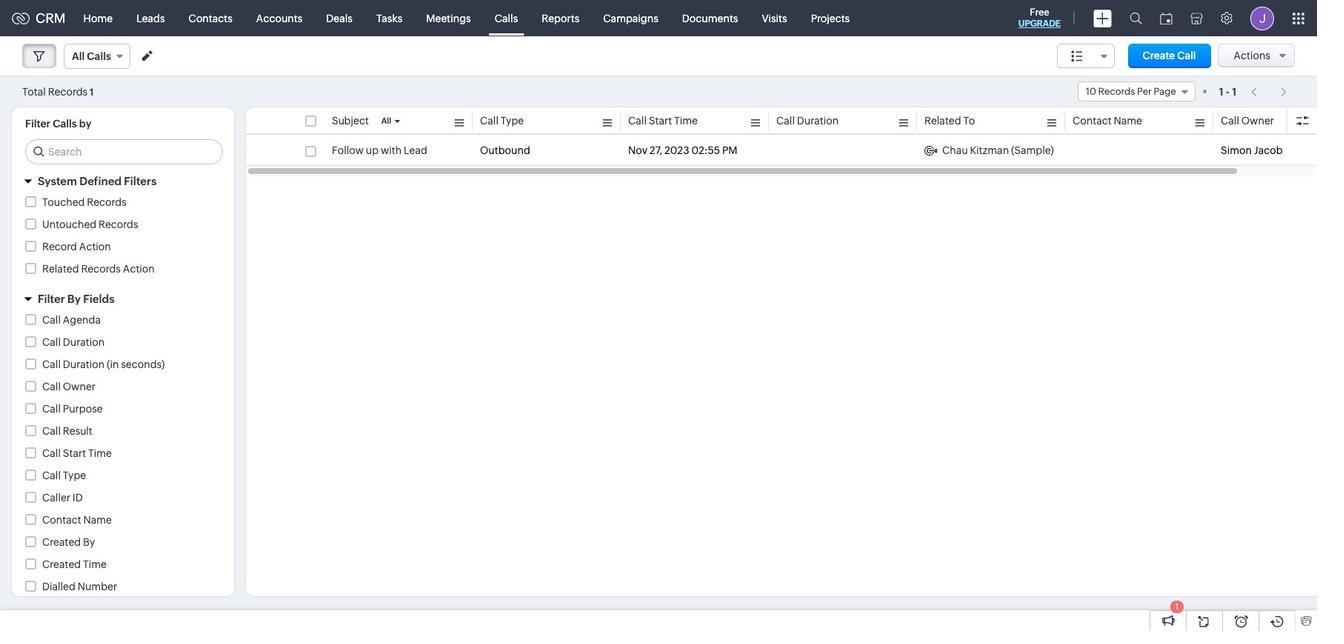 Task type: describe. For each thing, give the bounding box(es) containing it.
simon
[[1221, 145, 1253, 156]]

10 records per page
[[1086, 86, 1177, 97]]

documents
[[683, 12, 739, 24]]

crm
[[36, 10, 66, 26]]

profile image
[[1251, 6, 1275, 30]]

records for 10
[[1099, 86, 1136, 97]]

0 vertical spatial name
[[1114, 115, 1143, 127]]

0 horizontal spatial owner
[[63, 381, 96, 393]]

purpose
[[63, 403, 103, 415]]

1 inside total records 1
[[90, 86, 94, 97]]

result
[[63, 425, 92, 437]]

contacts
[[189, 12, 233, 24]]

total records 1
[[22, 86, 94, 97]]

1 - 1
[[1220, 86, 1237, 97]]

2 vertical spatial time
[[83, 559, 107, 571]]

per
[[1138, 86, 1152, 97]]

call agenda
[[42, 314, 101, 326]]

1 vertical spatial call duration
[[42, 337, 105, 348]]

tasks
[[376, 12, 403, 24]]

actions
[[1234, 50, 1271, 62]]

kitzman
[[971, 145, 1010, 156]]

home link
[[72, 0, 125, 36]]

dialled number
[[42, 581, 117, 593]]

0 horizontal spatial action
[[79, 241, 111, 253]]

caller id
[[42, 492, 83, 504]]

deals link
[[315, 0, 365, 36]]

crm link
[[12, 10, 66, 26]]

touched
[[42, 196, 85, 208]]

defined
[[79, 175, 122, 188]]

upgrade
[[1019, 19, 1061, 29]]

0 vertical spatial duration
[[797, 115, 839, 127]]

records for total
[[48, 86, 88, 97]]

create menu image
[[1094, 9, 1113, 27]]

visits link
[[750, 0, 799, 36]]

Search text field
[[26, 140, 222, 164]]

search image
[[1130, 12, 1143, 24]]

related for related records action
[[42, 263, 79, 275]]

1 vertical spatial type
[[63, 470, 86, 482]]

-
[[1227, 86, 1230, 97]]

2 horizontal spatial calls
[[495, 12, 518, 24]]

seconds)
[[121, 359, 165, 371]]

create
[[1143, 50, 1176, 62]]

number
[[78, 581, 117, 593]]

pm
[[723, 145, 738, 156]]

dialled
[[42, 581, 76, 593]]

1 horizontal spatial contact
[[1073, 115, 1112, 127]]

2 vertical spatial duration
[[63, 359, 105, 371]]

02:55
[[692, 145, 721, 156]]

calls link
[[483, 0, 530, 36]]

system
[[38, 175, 77, 188]]

call inside button
[[1178, 50, 1197, 62]]

create call button
[[1129, 44, 1212, 68]]

fields
[[83, 293, 115, 305]]

1 vertical spatial call owner
[[42, 381, 96, 393]]

accounts
[[256, 12, 303, 24]]

created for created by
[[42, 537, 81, 548]]

subject
[[332, 115, 369, 127]]

free upgrade
[[1019, 7, 1061, 29]]

total
[[22, 86, 46, 97]]

with
[[381, 145, 402, 156]]

1 vertical spatial time
[[88, 448, 112, 460]]

0 vertical spatial call duration
[[777, 115, 839, 127]]

logo image
[[12, 12, 30, 24]]

(in
[[107, 359, 119, 371]]

related to
[[925, 115, 976, 127]]

0 vertical spatial contact name
[[1073, 115, 1143, 127]]

campaigns link
[[592, 0, 671, 36]]

1 vertical spatial contact name
[[42, 514, 112, 526]]

filters
[[124, 175, 157, 188]]

size image
[[1072, 50, 1083, 63]]

calendar image
[[1161, 12, 1173, 24]]

0 vertical spatial type
[[501, 115, 524, 127]]

by for created
[[83, 537, 95, 548]]

id
[[73, 492, 83, 504]]

follow up with lead link
[[332, 143, 428, 158]]

record action
[[42, 241, 111, 253]]

deals
[[326, 12, 353, 24]]

records for touched
[[87, 196, 127, 208]]

nov
[[629, 145, 648, 156]]

system defined filters button
[[12, 168, 234, 194]]

free
[[1030, 7, 1050, 18]]

chau kitzman (sample)
[[943, 145, 1054, 156]]

system defined filters
[[38, 175, 157, 188]]

meetings link
[[415, 0, 483, 36]]

campaigns
[[604, 12, 659, 24]]

contacts link
[[177, 0, 244, 36]]



Task type: locate. For each thing, give the bounding box(es) containing it.
1 horizontal spatial call type
[[480, 115, 524, 127]]

name down 10 records per page
[[1114, 115, 1143, 127]]

related records action
[[42, 263, 155, 275]]

0 vertical spatial call start time
[[629, 115, 698, 127]]

2 vertical spatial calls
[[53, 118, 77, 130]]

records up filter calls by
[[48, 86, 88, 97]]

create menu element
[[1085, 0, 1121, 36]]

1 horizontal spatial call duration
[[777, 115, 839, 127]]

filter by fields
[[38, 293, 115, 305]]

nov 27, 2023 02:55 pm
[[629, 145, 738, 156]]

0 horizontal spatial related
[[42, 263, 79, 275]]

0 horizontal spatial call owner
[[42, 381, 96, 393]]

0 horizontal spatial by
[[67, 293, 81, 305]]

call start time up 27,
[[629, 115, 698, 127]]

related for related to
[[925, 115, 962, 127]]

follow
[[332, 145, 364, 156]]

action up filter by fields dropdown button
[[123, 263, 155, 275]]

projects
[[811, 12, 850, 24]]

records right 10
[[1099, 86, 1136, 97]]

All Calls field
[[64, 44, 130, 69]]

type up id
[[63, 470, 86, 482]]

simon jacob
[[1221, 145, 1283, 156]]

all up with
[[381, 116, 392, 125]]

contact name down 10
[[1073, 115, 1143, 127]]

0 horizontal spatial call duration
[[42, 337, 105, 348]]

1 vertical spatial calls
[[87, 50, 111, 62]]

contact down 10
[[1073, 115, 1112, 127]]

0 horizontal spatial call type
[[42, 470, 86, 482]]

0 horizontal spatial call start time
[[42, 448, 112, 460]]

owner up purpose
[[63, 381, 96, 393]]

all calls
[[72, 50, 111, 62]]

records up fields
[[81, 263, 121, 275]]

1 horizontal spatial by
[[83, 537, 95, 548]]

all inside field
[[72, 50, 85, 62]]

owner
[[1242, 115, 1275, 127], [63, 381, 96, 393]]

records inside field
[[1099, 86, 1136, 97]]

related left 'to'
[[925, 115, 962, 127]]

1 horizontal spatial call owner
[[1221, 115, 1275, 127]]

up
[[366, 145, 379, 156]]

accounts link
[[244, 0, 315, 36]]

2023
[[665, 145, 690, 156]]

time
[[674, 115, 698, 127], [88, 448, 112, 460], [83, 559, 107, 571]]

1 vertical spatial all
[[381, 116, 392, 125]]

agenda
[[63, 314, 101, 326]]

by inside filter by fields dropdown button
[[67, 293, 81, 305]]

start down result
[[63, 448, 86, 460]]

visits
[[762, 12, 788, 24]]

1 vertical spatial owner
[[63, 381, 96, 393]]

all for all
[[381, 116, 392, 125]]

created up the created time
[[42, 537, 81, 548]]

0 vertical spatial created
[[42, 537, 81, 548]]

0 vertical spatial call owner
[[1221, 115, 1275, 127]]

call result
[[42, 425, 92, 437]]

related
[[925, 115, 962, 127], [42, 263, 79, 275]]

calls
[[495, 12, 518, 24], [87, 50, 111, 62], [53, 118, 77, 130]]

0 vertical spatial by
[[67, 293, 81, 305]]

0 horizontal spatial contact
[[42, 514, 81, 526]]

0 vertical spatial contact
[[1073, 115, 1112, 127]]

1 horizontal spatial type
[[501, 115, 524, 127]]

10
[[1086, 86, 1097, 97]]

0 horizontal spatial contact name
[[42, 514, 112, 526]]

name
[[1114, 115, 1143, 127], [83, 514, 112, 526]]

by
[[79, 118, 92, 130]]

contact name down id
[[42, 514, 112, 526]]

0 vertical spatial all
[[72, 50, 85, 62]]

1 vertical spatial created
[[42, 559, 81, 571]]

contact down caller id in the bottom left of the page
[[42, 514, 81, 526]]

1 vertical spatial by
[[83, 537, 95, 548]]

profile element
[[1242, 0, 1284, 36]]

created up dialled
[[42, 559, 81, 571]]

type up outbound
[[501, 115, 524, 127]]

0 vertical spatial start
[[649, 115, 672, 127]]

chau
[[943, 145, 968, 156]]

calls down home
[[87, 50, 111, 62]]

call owner up simon jacob
[[1221, 115, 1275, 127]]

leads
[[136, 12, 165, 24]]

0 vertical spatial time
[[674, 115, 698, 127]]

created time
[[42, 559, 107, 571]]

calls for all calls
[[87, 50, 111, 62]]

by up the created time
[[83, 537, 95, 548]]

1 vertical spatial call type
[[42, 470, 86, 482]]

call type up outbound
[[480, 115, 524, 127]]

1 horizontal spatial owner
[[1242, 115, 1275, 127]]

jacob
[[1255, 145, 1283, 156]]

records for untouched
[[99, 219, 138, 231]]

call type up caller id in the bottom left of the page
[[42, 470, 86, 482]]

all for all calls
[[72, 50, 85, 62]]

10 Records Per Page field
[[1078, 82, 1196, 102]]

0 vertical spatial calls
[[495, 12, 518, 24]]

1 horizontal spatial contact name
[[1073, 115, 1143, 127]]

0 horizontal spatial all
[[72, 50, 85, 62]]

0 vertical spatial owner
[[1242, 115, 1275, 127]]

reports
[[542, 12, 580, 24]]

untouched
[[42, 219, 96, 231]]

filter up call agenda on the left of page
[[38, 293, 65, 305]]

start up 27,
[[649, 115, 672, 127]]

None field
[[1057, 44, 1115, 68]]

call purpose
[[42, 403, 103, 415]]

1 vertical spatial filter
[[38, 293, 65, 305]]

action up related records action
[[79, 241, 111, 253]]

navigation
[[1245, 81, 1296, 102]]

call owner up call purpose
[[42, 381, 96, 393]]

time up number
[[83, 559, 107, 571]]

0 vertical spatial call type
[[480, 115, 524, 127]]

1 created from the top
[[42, 537, 81, 548]]

(sample)
[[1012, 145, 1054, 156]]

projects link
[[799, 0, 862, 36]]

created by
[[42, 537, 95, 548]]

follow up with lead
[[332, 145, 428, 156]]

0 horizontal spatial calls
[[53, 118, 77, 130]]

0 horizontal spatial name
[[83, 514, 112, 526]]

reports link
[[530, 0, 592, 36]]

filter for filter by fields
[[38, 293, 65, 305]]

records for related
[[81, 263, 121, 275]]

calls for filter calls by
[[53, 118, 77, 130]]

duration
[[797, 115, 839, 127], [63, 337, 105, 348], [63, 359, 105, 371]]

start
[[649, 115, 672, 127], [63, 448, 86, 460]]

lead
[[404, 145, 428, 156]]

by for filter
[[67, 293, 81, 305]]

1 horizontal spatial name
[[1114, 115, 1143, 127]]

1 horizontal spatial call start time
[[629, 115, 698, 127]]

filter calls by
[[25, 118, 92, 130]]

leads link
[[125, 0, 177, 36]]

records down touched records
[[99, 219, 138, 231]]

documents link
[[671, 0, 750, 36]]

home
[[83, 12, 113, 24]]

search element
[[1121, 0, 1152, 36]]

caller
[[42, 492, 70, 504]]

filter inside filter by fields dropdown button
[[38, 293, 65, 305]]

type
[[501, 115, 524, 127], [63, 470, 86, 482]]

name up 'created by' at the left bottom of page
[[83, 514, 112, 526]]

calls inside field
[[87, 50, 111, 62]]

all up total records 1
[[72, 50, 85, 62]]

tasks link
[[365, 0, 415, 36]]

record
[[42, 241, 77, 253]]

to
[[964, 115, 976, 127]]

1 horizontal spatial all
[[381, 116, 392, 125]]

27,
[[650, 145, 663, 156]]

untouched records
[[42, 219, 138, 231]]

1 vertical spatial duration
[[63, 337, 105, 348]]

1 vertical spatial related
[[42, 263, 79, 275]]

calls left reports link
[[495, 12, 518, 24]]

1 vertical spatial start
[[63, 448, 86, 460]]

0 horizontal spatial type
[[63, 470, 86, 482]]

related down the 'record'
[[42, 263, 79, 275]]

chau kitzman (sample) link
[[925, 143, 1054, 158]]

0 horizontal spatial start
[[63, 448, 86, 460]]

2 created from the top
[[42, 559, 81, 571]]

0 vertical spatial filter
[[25, 118, 51, 130]]

0 vertical spatial action
[[79, 241, 111, 253]]

calls left by
[[53, 118, 77, 130]]

time down result
[[88, 448, 112, 460]]

created for created time
[[42, 559, 81, 571]]

owner up simon jacob
[[1242, 115, 1275, 127]]

meetings
[[426, 12, 471, 24]]

1 horizontal spatial related
[[925, 115, 962, 127]]

touched records
[[42, 196, 127, 208]]

create call
[[1143, 50, 1197, 62]]

1 vertical spatial call start time
[[42, 448, 112, 460]]

time up nov 27, 2023 02:55 pm
[[674, 115, 698, 127]]

filter down "total"
[[25, 118, 51, 130]]

1 horizontal spatial action
[[123, 263, 155, 275]]

by up call agenda on the left of page
[[67, 293, 81, 305]]

outbound
[[480, 145, 531, 156]]

filter for filter calls by
[[25, 118, 51, 130]]

all
[[72, 50, 85, 62], [381, 116, 392, 125]]

0 vertical spatial related
[[925, 115, 962, 127]]

1 horizontal spatial start
[[649, 115, 672, 127]]

1 vertical spatial contact
[[42, 514, 81, 526]]

filter by fields button
[[12, 286, 234, 312]]

1 vertical spatial action
[[123, 263, 155, 275]]

call owner
[[1221, 115, 1275, 127], [42, 381, 96, 393]]

records down the defined
[[87, 196, 127, 208]]

contact
[[1073, 115, 1112, 127], [42, 514, 81, 526]]

call duration (in seconds)
[[42, 359, 165, 371]]

1 vertical spatial name
[[83, 514, 112, 526]]

page
[[1154, 86, 1177, 97]]

1 horizontal spatial calls
[[87, 50, 111, 62]]

call start time down result
[[42, 448, 112, 460]]



Task type: vqa. For each thing, say whether or not it's contained in the screenshot.
'Records'
yes



